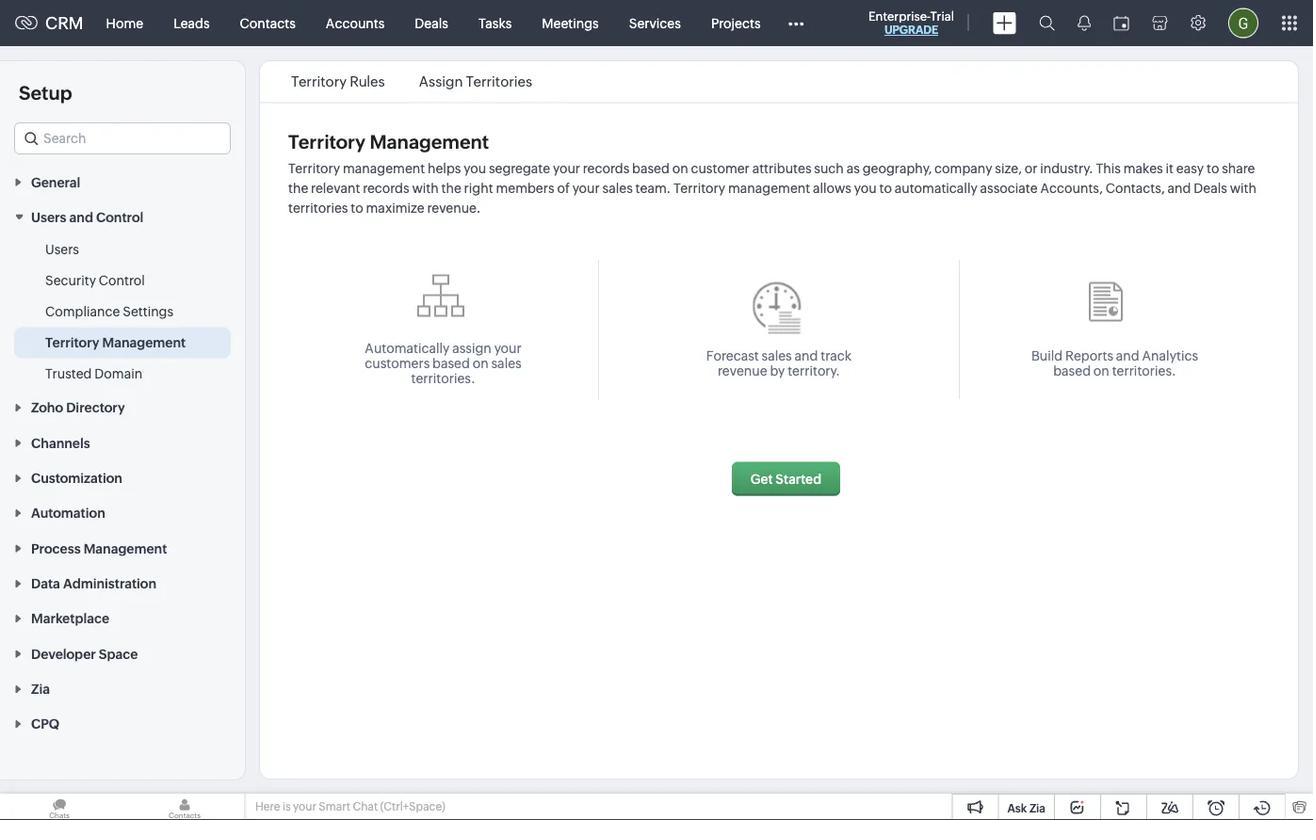 Task type: locate. For each thing, give the bounding box(es) containing it.
to right easy
[[1207, 161, 1220, 176]]

security control link
[[45, 271, 145, 290]]

1 vertical spatial users
[[45, 242, 79, 257]]

process management button
[[0, 531, 245, 566]]

2 vertical spatial to
[[351, 201, 364, 216]]

1 horizontal spatial on
[[673, 161, 689, 176]]

developer
[[31, 647, 96, 662]]

you up right
[[464, 161, 486, 176]]

contacts image
[[125, 795, 244, 821]]

users and control button
[[0, 199, 245, 234]]

allows
[[813, 181, 852, 196]]

your right is
[[293, 801, 317, 814]]

create menu element
[[982, 0, 1028, 46]]

your right of
[[573, 181, 600, 196]]

and down the it
[[1168, 181, 1192, 196]]

revenue
[[718, 363, 768, 378]]

territories
[[466, 74, 533, 90]]

on left 'customer'
[[673, 161, 689, 176]]

control up the compliance settings link
[[99, 273, 145, 288]]

deals inside territory management helps you segregate your records based on customer attributes such as geography, company size, or industry. this makes it easy to share the relevant records with the right members of your sales team. territory management allows you to automatically associate accounts, contacts, and deals with territories to maximize revenue.
[[1194, 181, 1228, 196]]

based inside build reports and analytics based on territories.
[[1054, 363, 1091, 378]]

management inside users and control region
[[102, 335, 186, 350]]

you down as
[[855, 181, 877, 196]]

compliance settings
[[45, 304, 174, 319]]

maximize
[[366, 201, 425, 216]]

control down general dropdown button
[[96, 210, 144, 225]]

general button
[[0, 164, 245, 199]]

the up revenue.
[[442, 181, 462, 196]]

0 horizontal spatial on
[[473, 356, 489, 371]]

deals up "assign"
[[415, 16, 449, 31]]

0 vertical spatial records
[[583, 161, 630, 176]]

users and control
[[31, 210, 144, 225]]

Search text field
[[15, 123, 230, 154]]

trial
[[931, 9, 955, 23]]

ask
[[1008, 803, 1028, 815]]

users
[[31, 210, 66, 225], [45, 242, 79, 257]]

territory management inside users and control region
[[45, 335, 186, 350]]

users and control region
[[0, 234, 245, 390]]

on inside build reports and analytics based on territories.
[[1094, 363, 1110, 378]]

team.
[[636, 181, 671, 196]]

data administration button
[[0, 566, 245, 601]]

with
[[412, 181, 439, 196], [1231, 181, 1257, 196]]

marketplace
[[31, 612, 109, 627]]

security
[[45, 273, 96, 288]]

your
[[553, 161, 581, 176], [573, 181, 600, 196], [495, 341, 522, 356], [293, 801, 317, 814]]

2 horizontal spatial based
[[1054, 363, 1091, 378]]

such
[[815, 161, 844, 176]]

1 vertical spatial control
[[99, 273, 145, 288]]

1 vertical spatial management
[[729, 181, 811, 196]]

profile image
[[1229, 8, 1259, 38]]

zoho
[[31, 401, 63, 416]]

users up security at the top left
[[45, 242, 79, 257]]

1 horizontal spatial management
[[729, 181, 811, 196]]

1 vertical spatial deals
[[1194, 181, 1228, 196]]

management up helps
[[370, 131, 489, 153]]

territories. inside "automatically assign your customers based on sales territories."
[[411, 371, 476, 386]]

users inside region
[[45, 242, 79, 257]]

customer
[[691, 161, 750, 176]]

on for build reports and analytics based on territories.
[[1094, 363, 1110, 378]]

and up users link
[[69, 210, 93, 225]]

is
[[283, 801, 291, 814]]

users for users and control
[[31, 210, 66, 225]]

based for build reports and analytics based on territories.
[[1054, 363, 1091, 378]]

track
[[821, 348, 852, 363]]

industry.
[[1041, 161, 1094, 176]]

list
[[274, 61, 550, 102]]

management up maximize
[[343, 161, 425, 176]]

create menu image
[[993, 12, 1017, 34]]

based inside "automatically assign your customers based on sales territories."
[[433, 356, 470, 371]]

0 horizontal spatial based
[[433, 356, 470, 371]]

management down the settings
[[102, 335, 186, 350]]

deals down easy
[[1194, 181, 1228, 196]]

cpq button
[[0, 707, 245, 742]]

0 horizontal spatial territory management
[[45, 335, 186, 350]]

search element
[[1028, 0, 1067, 46]]

calendar image
[[1114, 16, 1130, 31]]

general
[[31, 175, 80, 190]]

management for process management dropdown button
[[84, 541, 167, 556]]

0 horizontal spatial territories.
[[411, 371, 476, 386]]

associate
[[981, 181, 1038, 196]]

services
[[629, 16, 681, 31]]

0 vertical spatial management
[[343, 161, 425, 176]]

(ctrl+space)
[[380, 801, 446, 814]]

territory management up helps
[[288, 131, 489, 153]]

1 vertical spatial you
[[855, 181, 877, 196]]

territory management link
[[45, 333, 186, 352]]

2 with from the left
[[1231, 181, 1257, 196]]

territory management
[[288, 131, 489, 153], [45, 335, 186, 350]]

the up territories
[[288, 181, 308, 196]]

data administration
[[31, 577, 157, 592]]

deals
[[415, 16, 449, 31], [1194, 181, 1228, 196]]

based inside territory management helps you segregate your records based on customer attributes such as geography, company size, or industry. this makes it easy to share the relevant records with the right members of your sales team. territory management allows you to automatically associate accounts, contacts, and deals with territories to maximize revenue.
[[633, 161, 670, 176]]

home link
[[91, 0, 158, 46]]

users up users link
[[31, 210, 66, 225]]

on right build
[[1094, 363, 1110, 378]]

meetings
[[542, 16, 599, 31]]

and inside build reports and analytics based on territories.
[[1117, 348, 1140, 363]]

sales inside territory management helps you segregate your records based on customer attributes such as geography, company size, or industry. this makes it easy to share the relevant records with the right members of your sales team. territory management allows you to automatically associate accounts, contacts, and deals with territories to maximize revenue.
[[603, 181, 633, 196]]

territories. inside build reports and analytics based on territories.
[[1113, 363, 1177, 378]]

zia right ask
[[1030, 803, 1046, 815]]

1 horizontal spatial records
[[583, 161, 630, 176]]

domain
[[95, 366, 142, 381]]

records right segregate
[[583, 161, 630, 176]]

based
[[633, 161, 670, 176], [433, 356, 470, 371], [1054, 363, 1091, 378]]

territory rules link
[[288, 74, 388, 90]]

assign
[[453, 341, 492, 356]]

0 horizontal spatial management
[[343, 161, 425, 176]]

0 vertical spatial deals
[[415, 16, 449, 31]]

home
[[106, 16, 143, 31]]

sales
[[603, 181, 633, 196], [762, 348, 792, 363], [492, 356, 522, 371]]

1 horizontal spatial sales
[[603, 181, 633, 196]]

automatically
[[895, 181, 978, 196]]

territory management up the domain
[[45, 335, 186, 350]]

and left track
[[795, 348, 819, 363]]

1 vertical spatial management
[[102, 335, 186, 350]]

control inside dropdown button
[[96, 210, 144, 225]]

your right assign
[[495, 341, 522, 356]]

with down share
[[1231, 181, 1257, 196]]

with down helps
[[412, 181, 439, 196]]

2 horizontal spatial on
[[1094, 363, 1110, 378]]

on right automatically
[[473, 356, 489, 371]]

and right reports at the right of page
[[1117, 348, 1140, 363]]

None field
[[14, 123, 231, 155]]

0 vertical spatial territory management
[[288, 131, 489, 153]]

0 horizontal spatial you
[[464, 161, 486, 176]]

as
[[847, 161, 860, 176]]

accounts
[[326, 16, 385, 31]]

0 vertical spatial you
[[464, 161, 486, 176]]

profile element
[[1218, 0, 1271, 46]]

segregate
[[489, 161, 551, 176]]

search image
[[1040, 15, 1056, 31]]

0 horizontal spatial records
[[363, 181, 410, 196]]

started
[[776, 472, 822, 487]]

management up the data administration dropdown button
[[84, 541, 167, 556]]

2 vertical spatial management
[[84, 541, 167, 556]]

1 horizontal spatial based
[[633, 161, 670, 176]]

signals element
[[1067, 0, 1103, 46]]

meetings link
[[527, 0, 614, 46]]

1 horizontal spatial to
[[880, 181, 893, 196]]

space
[[99, 647, 138, 662]]

territory.
[[788, 363, 841, 378]]

1 vertical spatial territory management
[[45, 335, 186, 350]]

by
[[770, 363, 786, 378]]

of
[[557, 181, 570, 196]]

get
[[751, 472, 774, 487]]

territory rules
[[291, 74, 385, 90]]

on inside "automatically assign your customers based on sales territories."
[[473, 356, 489, 371]]

0 horizontal spatial the
[[288, 181, 308, 196]]

you
[[464, 161, 486, 176], [855, 181, 877, 196]]

assign territories link
[[416, 74, 536, 90]]

1 horizontal spatial the
[[442, 181, 462, 196]]

2 horizontal spatial sales
[[762, 348, 792, 363]]

1 horizontal spatial deals
[[1194, 181, 1228, 196]]

0 vertical spatial zia
[[31, 682, 50, 697]]

territories.
[[1113, 363, 1177, 378], [411, 371, 476, 386]]

zia
[[31, 682, 50, 697], [1030, 803, 1046, 815]]

0 vertical spatial to
[[1207, 161, 1220, 176]]

control inside region
[[99, 273, 145, 288]]

and inside territory management helps you segregate your records based on customer attributes such as geography, company size, or industry. this makes it easy to share the relevant records with the right members of your sales team. territory management allows you to automatically associate accounts, contacts, and deals with territories to maximize revenue.
[[1168, 181, 1192, 196]]

channels
[[31, 436, 90, 451]]

list containing territory rules
[[274, 61, 550, 102]]

control
[[96, 210, 144, 225], [99, 273, 145, 288]]

records up maximize
[[363, 181, 410, 196]]

management inside dropdown button
[[84, 541, 167, 556]]

0 horizontal spatial with
[[412, 181, 439, 196]]

channels button
[[0, 425, 245, 460]]

0 horizontal spatial zia
[[31, 682, 50, 697]]

1 horizontal spatial with
[[1231, 181, 1257, 196]]

tasks link
[[464, 0, 527, 46]]

to down relevant
[[351, 201, 364, 216]]

on
[[673, 161, 689, 176], [473, 356, 489, 371], [1094, 363, 1110, 378]]

0 horizontal spatial sales
[[492, 356, 522, 371]]

zia up the cpq
[[31, 682, 50, 697]]

and
[[1168, 181, 1192, 196], [69, 210, 93, 225], [795, 348, 819, 363], [1117, 348, 1140, 363]]

developer space button
[[0, 636, 245, 671]]

deals link
[[400, 0, 464, 46]]

here is your smart chat (ctrl+space)
[[255, 801, 446, 814]]

security control
[[45, 273, 145, 288]]

1 horizontal spatial you
[[855, 181, 877, 196]]

0 vertical spatial users
[[31, 210, 66, 225]]

0 vertical spatial control
[[96, 210, 144, 225]]

users inside dropdown button
[[31, 210, 66, 225]]

territory inside users and control region
[[45, 335, 99, 350]]

1 horizontal spatial territories.
[[1113, 363, 1177, 378]]

to down geography,
[[880, 181, 893, 196]]

compliance settings link
[[45, 302, 174, 321]]

management down the attributes
[[729, 181, 811, 196]]

1 horizontal spatial zia
[[1030, 803, 1046, 815]]



Task type: vqa. For each thing, say whether or not it's contained in the screenshot.
Next Record Icon
no



Task type: describe. For each thing, give the bounding box(es) containing it.
0 horizontal spatial deals
[[415, 16, 449, 31]]

easy
[[1177, 161, 1205, 176]]

accounts,
[[1041, 181, 1104, 196]]

company
[[935, 161, 993, 176]]

attributes
[[753, 161, 812, 176]]

trusted domain link
[[45, 364, 142, 383]]

projects link
[[696, 0, 776, 46]]

1 horizontal spatial territory management
[[288, 131, 489, 153]]

management for territory management link
[[102, 335, 186, 350]]

compliance
[[45, 304, 120, 319]]

contacts link
[[225, 0, 311, 46]]

this
[[1097, 161, 1121, 176]]

0 vertical spatial management
[[370, 131, 489, 153]]

relevant
[[311, 181, 360, 196]]

and inside dropdown button
[[69, 210, 93, 225]]

accounts link
[[311, 0, 400, 46]]

it
[[1166, 161, 1174, 176]]

marketplace button
[[0, 601, 245, 636]]

automation button
[[0, 495, 245, 531]]

Other Modules field
[[776, 8, 817, 38]]

1 vertical spatial zia
[[1030, 803, 1046, 815]]

size,
[[996, 161, 1023, 176]]

leads link
[[158, 0, 225, 46]]

2 the from the left
[[442, 181, 462, 196]]

on for automatically assign your customers based on sales territories.
[[473, 356, 489, 371]]

makes
[[1124, 161, 1164, 176]]

tasks
[[479, 16, 512, 31]]

revenue.
[[427, 201, 481, 216]]

zia button
[[0, 671, 245, 707]]

zoho directory button
[[0, 390, 245, 425]]

contacts,
[[1106, 181, 1166, 196]]

users for users
[[45, 242, 79, 257]]

chats image
[[0, 795, 119, 821]]

right
[[464, 181, 494, 196]]

cpq
[[31, 717, 59, 732]]

enterprise-
[[869, 9, 931, 23]]

territories
[[288, 201, 348, 216]]

upgrade
[[885, 24, 939, 36]]

sales inside forecast sales and track revenue by territory.
[[762, 348, 792, 363]]

zoho directory
[[31, 401, 125, 416]]

1 vertical spatial records
[[363, 181, 410, 196]]

reports
[[1066, 348, 1114, 363]]

helps
[[428, 161, 461, 176]]

build reports and analytics based on territories.
[[1032, 348, 1199, 378]]

signals image
[[1078, 15, 1091, 31]]

automatically assign your customers based on sales territories.
[[365, 341, 522, 386]]

get started link
[[732, 462, 841, 496]]

rules
[[350, 74, 385, 90]]

zia inside zia dropdown button
[[31, 682, 50, 697]]

build
[[1032, 348, 1063, 363]]

ask zia
[[1008, 803, 1046, 815]]

chat
[[353, 801, 378, 814]]

analytics
[[1143, 348, 1199, 363]]

assign
[[419, 74, 463, 90]]

2 horizontal spatial to
[[1207, 161, 1220, 176]]

1 the from the left
[[288, 181, 308, 196]]

developer space
[[31, 647, 138, 662]]

automation
[[31, 506, 105, 521]]

1 with from the left
[[412, 181, 439, 196]]

users link
[[45, 240, 79, 259]]

get started
[[751, 472, 822, 487]]

0 horizontal spatial to
[[351, 201, 364, 216]]

customers
[[365, 356, 430, 371]]

forecast sales and track revenue by territory.
[[707, 348, 852, 378]]

process
[[31, 541, 81, 556]]

customization button
[[0, 460, 245, 495]]

share
[[1223, 161, 1256, 176]]

assign territories
[[419, 74, 533, 90]]

forecast
[[707, 348, 759, 363]]

smart
[[319, 801, 351, 814]]

or
[[1025, 161, 1038, 176]]

enterprise-trial upgrade
[[869, 9, 955, 36]]

sales inside "automatically assign your customers based on sales territories."
[[492, 356, 522, 371]]

here
[[255, 801, 280, 814]]

on inside territory management helps you segregate your records based on customer attributes such as geography, company size, or industry. this makes it easy to share the relevant records with the right members of your sales team. territory management allows you to automatically associate accounts, contacts, and deals with territories to maximize revenue.
[[673, 161, 689, 176]]

customization
[[31, 471, 122, 486]]

directory
[[66, 401, 125, 416]]

your inside "automatically assign your customers based on sales territories."
[[495, 341, 522, 356]]

geography,
[[863, 161, 932, 176]]

based for automatically assign your customers based on sales territories.
[[433, 356, 470, 371]]

1 vertical spatial to
[[880, 181, 893, 196]]

contacts
[[240, 16, 296, 31]]

settings
[[123, 304, 174, 319]]

crm
[[45, 13, 83, 33]]

and inside forecast sales and track revenue by territory.
[[795, 348, 819, 363]]

data
[[31, 577, 60, 592]]

trusted domain
[[45, 366, 142, 381]]

your up of
[[553, 161, 581, 176]]



